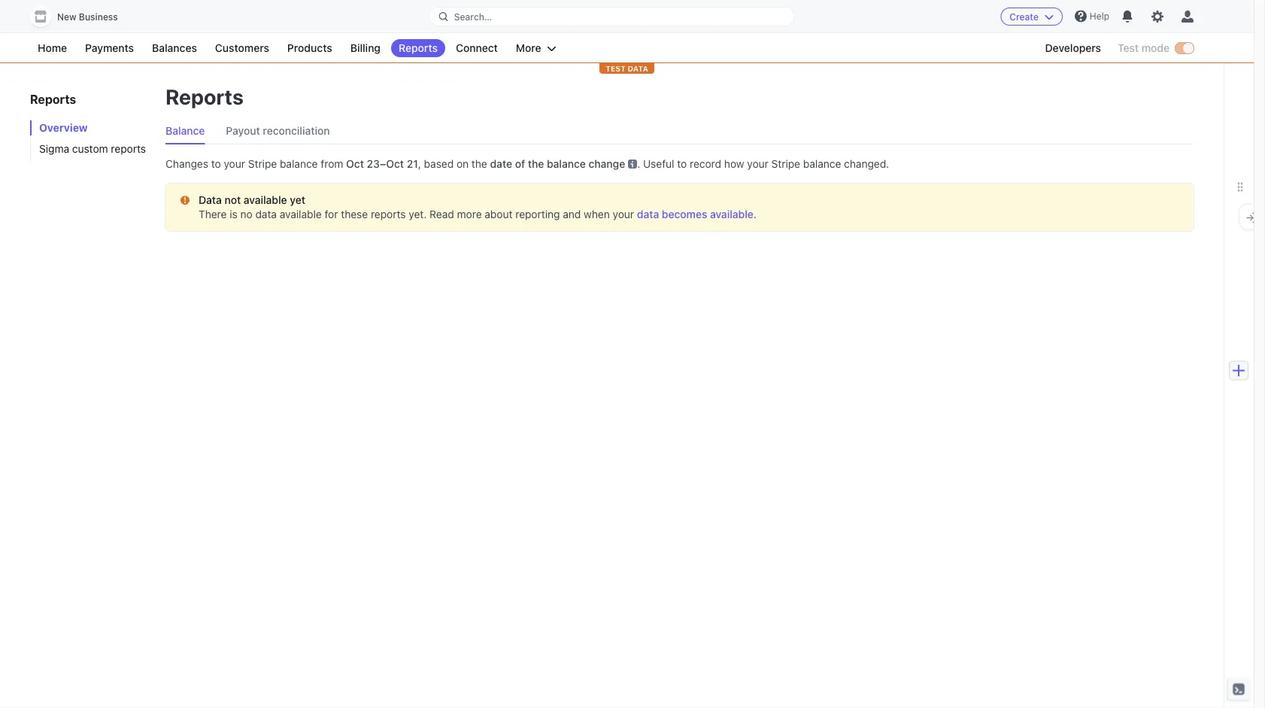 Task type: describe. For each thing, give the bounding box(es) containing it.
data becomes available link
[[637, 208, 754, 220]]

new
[[57, 12, 76, 22]]

reports inside data not available yet there is no data available for these reports yet. read more about reporting and when your data becomes available .
[[371, 208, 406, 220]]

Search… text field
[[430, 7, 794, 26]]

home
[[38, 42, 67, 54]]

more
[[516, 42, 541, 54]]

0 horizontal spatial .
[[637, 158, 640, 170]]

0 horizontal spatial your
[[224, 158, 245, 170]]

more button
[[508, 39, 564, 57]]

payout reconciliation link
[[226, 120, 339, 144]]

payout reconciliation
[[226, 125, 330, 137]]

overview link
[[30, 120, 150, 135]]

developers link
[[1038, 39, 1109, 57]]

new business
[[57, 12, 118, 22]]

home link
[[30, 39, 75, 57]]

changes
[[166, 158, 208, 170]]

billing link
[[343, 39, 388, 57]]

sigma custom reports
[[39, 143, 146, 155]]

balance link
[[166, 120, 214, 144]]

–
[[380, 158, 386, 170]]

tab list containing balance
[[166, 120, 1194, 144]]

these
[[341, 208, 368, 220]]

test mode
[[1118, 42, 1170, 54]]

search…
[[454, 11, 492, 22]]

connect link
[[448, 39, 505, 57]]

no
[[240, 208, 253, 220]]

products link
[[280, 39, 340, 57]]

and
[[563, 208, 581, 220]]

changed.
[[844, 158, 889, 170]]

create
[[1010, 11, 1039, 22]]

0 horizontal spatial reports
[[30, 92, 76, 106]]

0 vertical spatial reports
[[111, 143, 146, 155]]

1 oct from the left
[[346, 158, 364, 170]]

svg image
[[181, 196, 190, 205]]

of
[[515, 158, 525, 170]]

2 oct from the left
[[386, 158, 404, 170]]

sigma custom reports link
[[30, 141, 150, 156]]

21
[[407, 158, 418, 170]]

available down yet
[[280, 208, 322, 220]]

is
[[230, 208, 238, 220]]

1 horizontal spatial reports
[[166, 84, 244, 109]]

date
[[490, 158, 512, 170]]

data
[[628, 64, 648, 73]]

data not available yet there is no data available for these reports yet. read more about reporting and when your data becomes available .
[[199, 194, 757, 220]]

sigma
[[39, 143, 69, 155]]

changes to your stripe balance from oct 23 – oct 21 , based on the
[[166, 158, 487, 170]]

data
[[199, 194, 222, 206]]

business
[[79, 12, 118, 22]]

based
[[424, 158, 454, 170]]

yet
[[290, 194, 305, 206]]

test
[[606, 64, 626, 73]]

23
[[367, 158, 380, 170]]

2 horizontal spatial your
[[747, 158, 769, 170]]

1 balance from the left
[[280, 158, 318, 170]]

2 the from the left
[[528, 158, 544, 170]]

reconciliation
[[263, 125, 330, 137]]

help
[[1090, 11, 1110, 21]]

for
[[325, 208, 338, 220]]

customers link
[[208, 39, 277, 57]]



Task type: vqa. For each thing, say whether or not it's contained in the screenshot.
BILLING link
yes



Task type: locate. For each thing, give the bounding box(es) containing it.
0 horizontal spatial stripe
[[248, 158, 277, 170]]

2 horizontal spatial balance
[[803, 158, 841, 170]]

payments link
[[78, 39, 142, 57]]

products
[[287, 42, 332, 54]]

the
[[472, 158, 487, 170], [528, 158, 544, 170]]

your inside data not available yet there is no data available for these reports yet. read more about reporting and when your data becomes available .
[[613, 208, 634, 220]]

balance
[[280, 158, 318, 170], [547, 158, 586, 170], [803, 158, 841, 170]]

balance left changed.
[[803, 158, 841, 170]]

1 data from the left
[[255, 208, 277, 220]]

your
[[224, 158, 245, 170], [747, 158, 769, 170], [613, 208, 634, 220]]

1 the from the left
[[472, 158, 487, 170]]

balance
[[166, 125, 205, 137]]

date of the balance change
[[490, 158, 625, 170]]

1 vertical spatial reports
[[371, 208, 406, 220]]

customers
[[215, 42, 269, 54]]

balance left change at the top left of the page
[[547, 158, 586, 170]]

0 vertical spatial .
[[637, 158, 640, 170]]

change
[[589, 158, 625, 170]]

connect
[[456, 42, 498, 54]]

0 horizontal spatial the
[[472, 158, 487, 170]]

0 horizontal spatial oct
[[346, 158, 364, 170]]

reporting
[[516, 208, 560, 220]]

,
[[418, 158, 421, 170]]

0 horizontal spatial balance
[[280, 158, 318, 170]]

developers
[[1045, 42, 1102, 54]]

available
[[244, 194, 287, 206], [280, 208, 322, 220], [710, 208, 754, 220]]

2 stripe from the left
[[772, 158, 801, 170]]

. useful to record how your stripe balance changed.
[[637, 158, 889, 170]]

reports up overview
[[30, 92, 76, 106]]

balances link
[[145, 39, 205, 57]]

available right becomes
[[710, 208, 754, 220]]

to right "changes" at the top left of the page
[[211, 158, 221, 170]]

stripe down payout reconciliation
[[248, 158, 277, 170]]

from
[[321, 158, 343, 170]]

notifications image
[[1122, 11, 1134, 23]]

reports loading completed element
[[166, 120, 1194, 231]]

read
[[430, 208, 454, 220]]

1 horizontal spatial data
[[637, 208, 659, 220]]

payments
[[85, 42, 134, 54]]

1 horizontal spatial oct
[[386, 158, 404, 170]]

custom
[[72, 143, 108, 155]]

record
[[690, 158, 722, 170]]

3 balance from the left
[[803, 158, 841, 170]]

oct left 21
[[386, 158, 404, 170]]

becomes
[[662, 208, 708, 220]]

1 vertical spatial .
[[754, 208, 757, 220]]

tab list
[[166, 120, 1194, 144]]

reports link
[[391, 39, 445, 57]]

yet.
[[409, 208, 427, 220]]

new business button
[[30, 6, 133, 27]]

how
[[724, 158, 745, 170]]

oct left 23
[[346, 158, 364, 170]]

. left the useful
[[637, 158, 640, 170]]

not
[[225, 194, 241, 206]]

1 horizontal spatial balance
[[547, 158, 586, 170]]

1 horizontal spatial to
[[677, 158, 687, 170]]

on
[[457, 158, 469, 170]]

2 to from the left
[[677, 158, 687, 170]]

your right how
[[747, 158, 769, 170]]

0 horizontal spatial to
[[211, 158, 221, 170]]

your right when
[[613, 208, 634, 220]]

payout
[[226, 125, 260, 137]]

when
[[584, 208, 610, 220]]

create button
[[1001, 8, 1063, 26]]

0 horizontal spatial data
[[255, 208, 277, 220]]

data left becomes
[[637, 208, 659, 220]]

reports inside reports link
[[399, 42, 438, 54]]

. inside data not available yet there is no data available for these reports yet. read more about reporting and when your data becomes available .
[[754, 208, 757, 220]]

useful
[[643, 158, 675, 170]]

more
[[457, 208, 482, 220]]

data right no
[[255, 208, 277, 220]]

billing
[[350, 42, 381, 54]]

1 horizontal spatial your
[[613, 208, 634, 220]]

2 horizontal spatial reports
[[399, 42, 438, 54]]

your down the payout
[[224, 158, 245, 170]]

Search… search field
[[430, 7, 794, 26]]

stripe right how
[[772, 158, 801, 170]]

2 balance from the left
[[547, 158, 586, 170]]

1 horizontal spatial stripe
[[772, 158, 801, 170]]

1 horizontal spatial .
[[754, 208, 757, 220]]

reports right billing
[[399, 42, 438, 54]]

test
[[1118, 42, 1139, 54]]

1 horizontal spatial reports
[[371, 208, 406, 220]]

to
[[211, 158, 221, 170], [677, 158, 687, 170]]

the right of
[[528, 158, 544, 170]]

about
[[485, 208, 513, 220]]

the right on
[[472, 158, 487, 170]]

reports up 'balance' link
[[166, 84, 244, 109]]

overview
[[39, 122, 88, 134]]

data
[[255, 208, 277, 220], [637, 208, 659, 220]]

help button
[[1069, 4, 1116, 28]]

there
[[199, 208, 227, 220]]

balance left the from
[[280, 158, 318, 170]]

. down . useful to record how your stripe balance changed.
[[754, 208, 757, 220]]

test data
[[606, 64, 648, 73]]

reports
[[111, 143, 146, 155], [371, 208, 406, 220]]

stripe
[[248, 158, 277, 170], [772, 158, 801, 170]]

available up no
[[244, 194, 287, 206]]

1 stripe from the left
[[248, 158, 277, 170]]

reports right custom
[[111, 143, 146, 155]]

.
[[637, 158, 640, 170], [754, 208, 757, 220]]

to right the useful
[[677, 158, 687, 170]]

mode
[[1142, 42, 1170, 54]]

2 data from the left
[[637, 208, 659, 220]]

reports
[[399, 42, 438, 54], [166, 84, 244, 109], [30, 92, 76, 106]]

oct
[[346, 158, 364, 170], [386, 158, 404, 170]]

1 to from the left
[[211, 158, 221, 170]]

reports left yet.
[[371, 208, 406, 220]]

1 horizontal spatial the
[[528, 158, 544, 170]]

balances
[[152, 42, 197, 54]]

0 horizontal spatial reports
[[111, 143, 146, 155]]



